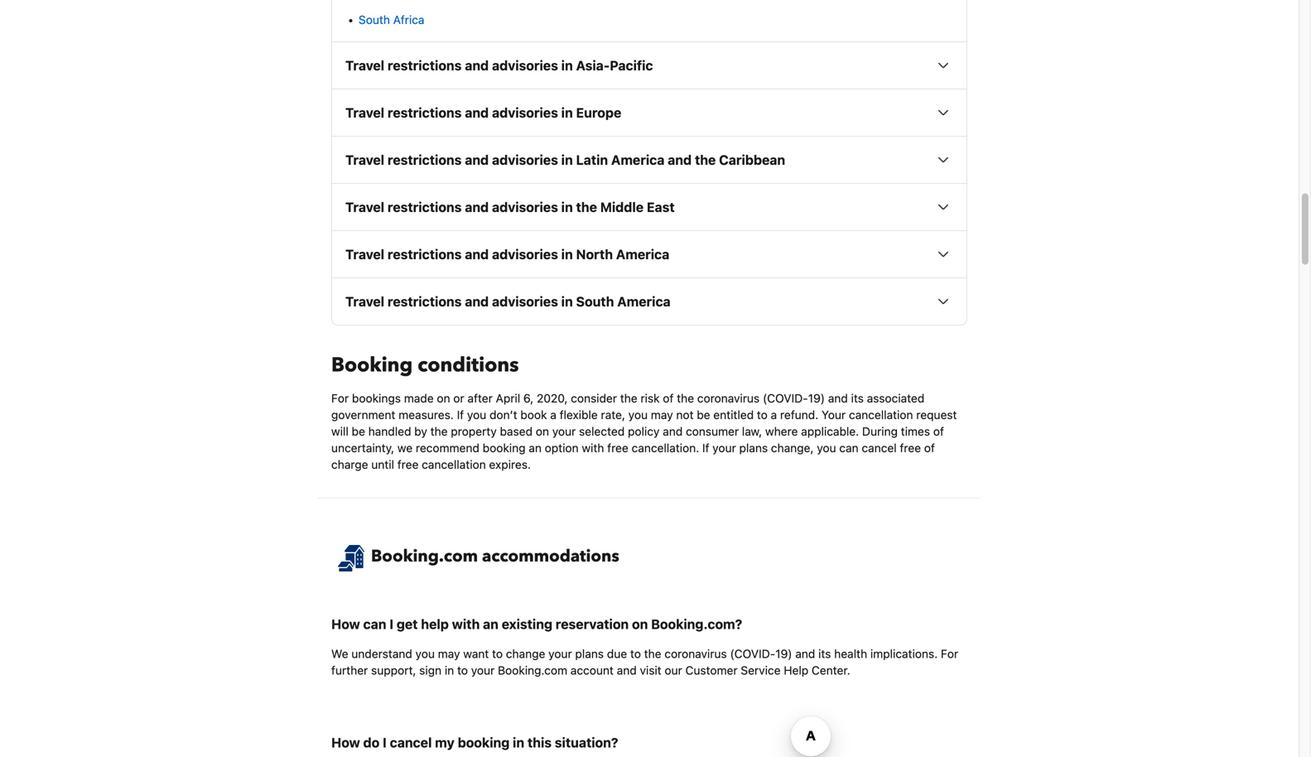 Task type: vqa. For each thing, say whether or not it's contained in the screenshot.
Travel restrictions and advisories in South America dropdown button
yes



Task type: describe. For each thing, give the bounding box(es) containing it.
restrictions for travel restrictions and advisories in south america
[[388, 294, 462, 310]]

this
[[528, 735, 552, 751]]

restrictions for travel restrictions and advisories in latin america and the caribbean
[[388, 152, 462, 168]]

situation?
[[555, 735, 618, 751]]

hotels information - accordion controls element
[[331, 0, 968, 326]]

advisories for europe
[[492, 105, 558, 121]]

in for asia-
[[561, 58, 573, 73]]

to down want
[[457, 663, 468, 677]]

and down travel restrictions and advisories in europe
[[465, 152, 489, 168]]

times
[[901, 425, 930, 438]]

your right "change"
[[549, 647, 572, 661]]

in for the
[[561, 199, 573, 215]]

may inside we understand you may want to change your plans due to the coronavirus (covid-19) and its health implications. for further support, sign in to your booking.com account and visit our customer service help center.
[[438, 647, 460, 661]]

the left middle
[[576, 199, 597, 215]]

reservation
[[556, 616, 629, 632]]

do
[[363, 735, 380, 751]]

change,
[[771, 441, 814, 455]]

0 horizontal spatial free
[[397, 458, 419, 472]]

an inside for bookings made on or after april 6, 2020, consider the risk of the coronavirus (covid-19) and its associated government measures. if you don't book a flexible rate, you may not be entitled to a refund. your cancellation request will be handled by the property based on your selected policy and consumer law, where applicable. during times of uncertainty, we recommend booking an option with free cancellation. if your plans change, you can cancel free of charge until free cancellation expires.
[[529, 441, 542, 455]]

consumer
[[686, 425, 739, 438]]

change
[[506, 647, 545, 661]]

account
[[571, 663, 614, 677]]

and up help
[[796, 647, 815, 661]]

made
[[404, 392, 434, 405]]

request
[[917, 408, 957, 422]]

plans inside we understand you may want to change your plans due to the coronavirus (covid-19) and its health implications. for further support, sign in to your booking.com account and visit our customer service help center.
[[575, 647, 604, 661]]

recommend
[[416, 441, 480, 455]]

due
[[607, 647, 627, 661]]

0 horizontal spatial with
[[452, 616, 480, 632]]

travel restrictions and advisories in south america button
[[332, 278, 967, 325]]

2020,
[[537, 392, 568, 405]]

0 horizontal spatial can
[[363, 616, 386, 632]]

health
[[834, 647, 867, 661]]

the up not in the right of the page
[[677, 392, 694, 405]]

in for north
[[561, 247, 573, 262]]

expires.
[[489, 458, 531, 472]]

pacific
[[610, 58, 653, 73]]

advisories for south
[[492, 294, 558, 310]]

north
[[576, 247, 613, 262]]

understand
[[352, 647, 412, 661]]

to inside for bookings made on or after april 6, 2020, consider the risk of the coronavirus (covid-19) and its associated government measures. if you don't book a flexible rate, you may not be entitled to a refund. your cancellation request will be handled by the property based on your selected policy and consumer law, where applicable. during times of uncertainty, we recommend booking an option with free cancellation. if your plans change, you can cancel free of charge until free cancellation expires.
[[757, 408, 768, 422]]

travel for travel restrictions and advisories in asia-pacific
[[345, 58, 384, 73]]

your down consumer
[[713, 441, 736, 455]]

travel for travel restrictions and advisories in the middle east
[[345, 199, 384, 215]]

the inside we understand you may want to change your plans due to the coronavirus (covid-19) and its health implications. for further support, sign in to your booking.com account and visit our customer service help center.
[[644, 647, 662, 661]]

its inside we understand you may want to change your plans due to the coronavirus (covid-19) and its health implications. for further support, sign in to your booking.com account and visit our customer service help center.
[[819, 647, 831, 661]]

after
[[468, 392, 493, 405]]

and up your
[[828, 392, 848, 405]]

how for how can i get help with an existing reservation on booking.com?
[[331, 616, 360, 632]]

center.
[[812, 663, 851, 677]]

(covid- inside we understand you may want to change your plans due to the coronavirus (covid-19) and its health implications. for further support, sign in to your booking.com account and visit our customer service help center.
[[730, 647, 776, 661]]

option
[[545, 441, 579, 455]]

during
[[862, 425, 898, 438]]

travel restrictions and advisories in latin america and the caribbean button
[[332, 137, 967, 183]]

you up property
[[467, 408, 487, 422]]

customer
[[686, 663, 738, 677]]

i for do
[[383, 735, 387, 751]]

2 a from the left
[[771, 408, 777, 422]]

0 horizontal spatial cancel
[[390, 735, 432, 751]]

your
[[822, 408, 846, 422]]

advisories for asia-
[[492, 58, 558, 73]]

in left this
[[513, 735, 524, 751]]

travel restrictions and advisories in the middle east
[[345, 199, 675, 215]]

bookings
[[352, 392, 401, 405]]

how for how do i cancel my booking in this situation?
[[331, 735, 360, 751]]

travel restrictions and advisories in asia-pacific button
[[332, 42, 967, 89]]

rate,
[[601, 408, 625, 422]]

caribbean
[[719, 152, 786, 168]]

how do i cancel my booking in this situation?
[[331, 735, 618, 751]]

travel restrictions and advisories in latin america and the caribbean
[[345, 152, 786, 168]]

europe
[[576, 105, 622, 121]]

i for can
[[390, 616, 394, 632]]

travel for travel restrictions and advisories in north america
[[345, 247, 384, 262]]

booking inside for bookings made on or after april 6, 2020, consider the risk of the coronavirus (covid-19) and its associated government measures. if you don't book a flexible rate, you may not be entitled to a refund. your cancellation request will be handled by the property based on your selected policy and consumer law, where applicable. during times of uncertainty, we recommend booking an option with free cancellation. if your plans change, you can cancel free of charge until free cancellation expires.
[[483, 441, 526, 455]]

coronavirus inside we understand you may want to change your plans due to the coronavirus (covid-19) and its health implications. for further support, sign in to your booking.com account and visit our customer service help center.
[[665, 647, 727, 661]]

0 vertical spatial cancellation
[[849, 408, 913, 422]]

booking.com accommodations
[[371, 545, 620, 568]]

based
[[500, 425, 533, 438]]

by
[[414, 425, 427, 438]]

policy
[[628, 425, 660, 438]]

until
[[371, 458, 394, 472]]

and up east
[[668, 152, 692, 168]]

consider
[[571, 392, 617, 405]]

(covid- inside for bookings made on or after april 6, 2020, consider the risk of the coronavirus (covid-19) and its associated government measures. if you don't book a flexible rate, you may not be entitled to a refund. your cancellation request will be handled by the property based on your selected policy and consumer law, where applicable. during times of uncertainty, we recommend booking an option with free cancellation. if your plans change, you can cancel free of charge until free cancellation expires.
[[763, 392, 808, 405]]

existing
[[502, 616, 553, 632]]

1 horizontal spatial be
[[697, 408, 710, 422]]

visit
[[640, 663, 662, 677]]

or
[[453, 392, 465, 405]]

and up travel restrictions and advisories in south america
[[465, 247, 489, 262]]

1 vertical spatial if
[[702, 441, 710, 455]]

how can i get help with an existing reservation on booking.com?
[[331, 616, 743, 632]]

we understand you may want to change your plans due to the coronavirus (covid-19) and its health implications. for further support, sign in to your booking.com account and visit our customer service help center.
[[331, 647, 959, 677]]

accommodations
[[482, 545, 620, 568]]

and down due
[[617, 663, 637, 677]]

restrictions for travel restrictions and advisories in europe
[[388, 105, 462, 121]]

want
[[463, 647, 489, 661]]

travel for travel restrictions and advisories in latin america and the caribbean
[[345, 152, 384, 168]]

with inside for bookings made on or after april 6, 2020, consider the risk of the coronavirus (covid-19) and its associated government measures. if you don't book a flexible rate, you may not be entitled to a refund. your cancellation request will be handled by the property based on your selected policy and consumer law, where applicable. during times of uncertainty, we recommend booking an option with free cancellation. if your plans change, you can cancel free of charge until free cancellation expires.
[[582, 441, 604, 455]]

0 horizontal spatial on
[[437, 392, 450, 405]]

you up the policy
[[629, 408, 648, 422]]

south africa link
[[359, 13, 425, 27]]

you inside we understand you may want to change your plans due to the coronavirus (covid-19) and its health implications. for further support, sign in to your booking.com account and visit our customer service help center.
[[416, 647, 435, 661]]

advisories for north
[[492, 247, 558, 262]]

service
[[741, 663, 781, 677]]

where
[[765, 425, 798, 438]]

travel restrictions and advisories in europe
[[345, 105, 622, 121]]

associated
[[867, 392, 925, 405]]

for inside for bookings made on or after april 6, 2020, consider the risk of the coronavirus (covid-19) and its associated government measures. if you don't book a flexible rate, you may not be entitled to a refund. your cancellation request will be handled by the property based on your selected policy and consumer law, where applicable. during times of uncertainty, we recommend booking an option with free cancellation. if your plans change, you can cancel free of charge until free cancellation expires.
[[331, 392, 349, 405]]

help
[[421, 616, 449, 632]]

help
[[784, 663, 809, 677]]

middle
[[600, 199, 644, 215]]

further
[[331, 663, 368, 677]]

in for south
[[561, 294, 573, 310]]

support,
[[371, 663, 416, 677]]

in for latin
[[561, 152, 573, 168]]



Task type: locate. For each thing, give the bounding box(es) containing it.
flexible
[[560, 408, 598, 422]]

in down travel restrictions and advisories in north america
[[561, 294, 573, 310]]

i left get at bottom left
[[390, 616, 394, 632]]

to
[[757, 408, 768, 422], [492, 647, 503, 661], [630, 647, 641, 661], [457, 663, 468, 677]]

travel restrictions and advisories in south america
[[345, 294, 671, 310]]

free down times on the right of the page
[[900, 441, 921, 455]]

i
[[390, 616, 394, 632], [383, 735, 387, 751]]

1 horizontal spatial can
[[840, 441, 859, 455]]

advisories up travel restrictions and advisories in north america
[[492, 199, 558, 215]]

coronavirus
[[697, 392, 760, 405], [665, 647, 727, 661]]

and up travel restrictions and advisories in europe
[[465, 58, 489, 73]]

6 travel from the top
[[345, 294, 384, 310]]

in
[[561, 58, 573, 73], [561, 105, 573, 121], [561, 152, 573, 168], [561, 199, 573, 215], [561, 247, 573, 262], [561, 294, 573, 310], [445, 663, 454, 677], [513, 735, 524, 751]]

5 travel from the top
[[345, 247, 384, 262]]

restrictions inside travel restrictions and advisories in asia-pacific dropdown button
[[388, 58, 462, 73]]

to right due
[[630, 647, 641, 661]]

be right not in the right of the page
[[697, 408, 710, 422]]

advisories for latin
[[492, 152, 558, 168]]

america
[[611, 152, 665, 168], [616, 247, 670, 262], [617, 294, 671, 310]]

in left "north"
[[561, 247, 573, 262]]

for inside we understand you may want to change your plans due to the coronavirus (covid-19) and its health implications. for further support, sign in to your booking.com account and visit our customer service help center.
[[941, 647, 959, 661]]

its up center.
[[819, 647, 831, 661]]

0 vertical spatial its
[[851, 392, 864, 405]]

1 vertical spatial how
[[331, 735, 360, 751]]

0 horizontal spatial an
[[483, 616, 499, 632]]

its left associated
[[851, 392, 864, 405]]

0 vertical spatial plans
[[739, 441, 768, 455]]

april
[[496, 392, 520, 405]]

1 vertical spatial cancel
[[390, 735, 432, 751]]

booking up expires. at the bottom left of the page
[[483, 441, 526, 455]]

travel restrictions and advisories in europe button
[[332, 90, 967, 136]]

an down based
[[529, 441, 542, 455]]

in left europe
[[561, 105, 573, 121]]

booking right "my"
[[458, 735, 510, 751]]

cancel
[[862, 441, 897, 455], [390, 735, 432, 751]]

1 vertical spatial coronavirus
[[665, 647, 727, 661]]

0 horizontal spatial cancellation
[[422, 458, 486, 472]]

0 horizontal spatial for
[[331, 392, 349, 405]]

risk
[[641, 392, 660, 405]]

of right risk
[[663, 392, 674, 405]]

0 vertical spatial booking
[[483, 441, 526, 455]]

1 vertical spatial can
[[363, 616, 386, 632]]

if
[[457, 408, 464, 422], [702, 441, 710, 455]]

1 a from the left
[[550, 408, 557, 422]]

get
[[397, 616, 418, 632]]

0 vertical spatial on
[[437, 392, 450, 405]]

plans down law,
[[739, 441, 768, 455]]

booking.com down "change"
[[498, 663, 568, 677]]

advisories up travel restrictions and advisories in the middle east
[[492, 152, 558, 168]]

1 vertical spatial plans
[[575, 647, 604, 661]]

0 vertical spatial an
[[529, 441, 542, 455]]

a up where
[[771, 408, 777, 422]]

0 vertical spatial if
[[457, 408, 464, 422]]

cancel left "my"
[[390, 735, 432, 751]]

0 horizontal spatial 19)
[[776, 647, 792, 661]]

5 advisories from the top
[[492, 247, 558, 262]]

its inside for bookings made on or after april 6, 2020, consider the risk of the coronavirus (covid-19) and its associated government measures. if you don't book a flexible rate, you may not be entitled to a refund. your cancellation request will be handled by the property based on your selected policy and consumer law, where applicable. during times of uncertainty, we recommend booking an option with free cancellation. if your plans change, you can cancel free of charge until free cancellation expires.
[[851, 392, 864, 405]]

and up cancellation.
[[663, 425, 683, 438]]

america inside dropdown button
[[611, 152, 665, 168]]

3 restrictions from the top
[[388, 152, 462, 168]]

cancellation
[[849, 408, 913, 422], [422, 458, 486, 472]]

free down selected
[[607, 441, 629, 455]]

0 vertical spatial (covid-
[[763, 392, 808, 405]]

selected
[[579, 425, 625, 438]]

booking.com?
[[651, 616, 743, 632]]

be
[[697, 408, 710, 422], [352, 425, 365, 438]]

1 vertical spatial america
[[616, 247, 670, 262]]

3 travel from the top
[[345, 152, 384, 168]]

may inside for bookings made on or after april 6, 2020, consider the risk of the coronavirus (covid-19) and its associated government measures. if you don't book a flexible rate, you may not be entitled to a refund. your cancellation request will be handled by the property based on your selected policy and consumer law, where applicable. during times of uncertainty, we recommend booking an option with free cancellation. if your plans change, you can cancel free of charge until free cancellation expires.
[[651, 408, 673, 422]]

restrictions inside the travel restrictions and advisories in europe dropdown button
[[388, 105, 462, 121]]

19) inside for bookings made on or after april 6, 2020, consider the risk of the coronavirus (covid-19) and its associated government measures. if you don't book a flexible rate, you may not be entitled to a refund. your cancellation request will be handled by the property based on your selected policy and consumer law, where applicable. during times of uncertainty, we recommend booking an option with free cancellation. if your plans change, you can cancel free of charge until free cancellation expires.
[[808, 392, 825, 405]]

1 horizontal spatial if
[[702, 441, 710, 455]]

in down travel restrictions and advisories in latin america and the caribbean
[[561, 199, 573, 215]]

of
[[663, 392, 674, 405], [934, 425, 944, 438], [924, 441, 935, 455]]

i right do
[[383, 735, 387, 751]]

2 vertical spatial america
[[617, 294, 671, 310]]

2 vertical spatial on
[[632, 616, 648, 632]]

0 horizontal spatial south
[[359, 13, 390, 27]]

may
[[651, 408, 673, 422], [438, 647, 460, 661]]

1 vertical spatial booking
[[458, 735, 510, 751]]

0 horizontal spatial plans
[[575, 647, 604, 661]]

you
[[467, 408, 487, 422], [629, 408, 648, 422], [817, 441, 836, 455], [416, 647, 435, 661]]

and down travel restrictions and advisories in north america
[[465, 294, 489, 310]]

0 vertical spatial i
[[390, 616, 394, 632]]

on down book
[[536, 425, 549, 438]]

you down applicable. at the right of the page
[[817, 441, 836, 455]]

0 vertical spatial of
[[663, 392, 674, 405]]

1 vertical spatial may
[[438, 647, 460, 661]]

2 vertical spatial of
[[924, 441, 935, 455]]

4 travel from the top
[[345, 199, 384, 215]]

sign
[[419, 663, 442, 677]]

plans up account
[[575, 647, 604, 661]]

1 horizontal spatial for
[[941, 647, 959, 661]]

2 travel from the top
[[345, 105, 384, 121]]

on left or
[[437, 392, 450, 405]]

1 restrictions from the top
[[388, 58, 462, 73]]

your
[[552, 425, 576, 438], [713, 441, 736, 455], [549, 647, 572, 661], [471, 663, 495, 677]]

coronavirus inside for bookings made on or after april 6, 2020, consider the risk of the coronavirus (covid-19) and its associated government measures. if you don't book a flexible rate, you may not be entitled to a refund. your cancellation request will be handled by the property based on your selected policy and consumer law, where applicable. during times of uncertainty, we recommend booking an option with free cancellation. if your plans change, you can cancel free of charge until free cancellation expires.
[[697, 392, 760, 405]]

cancel down the "during"
[[862, 441, 897, 455]]

0 vertical spatial with
[[582, 441, 604, 455]]

with down selected
[[582, 441, 604, 455]]

1 advisories from the top
[[492, 58, 558, 73]]

we
[[398, 441, 413, 455]]

for up government
[[331, 392, 349, 405]]

uncertainty,
[[331, 441, 394, 455]]

6,
[[524, 392, 534, 405]]

booking conditions
[[331, 352, 519, 379]]

1 horizontal spatial a
[[771, 408, 777, 422]]

0 vertical spatial for
[[331, 392, 349, 405]]

1 horizontal spatial i
[[390, 616, 394, 632]]

america down travel restrictions and advisories in north america dropdown button
[[617, 294, 671, 310]]

0 vertical spatial how
[[331, 616, 360, 632]]

0 vertical spatial 19)
[[808, 392, 825, 405]]

for right implications.
[[941, 647, 959, 661]]

restrictions
[[388, 58, 462, 73], [388, 105, 462, 121], [388, 152, 462, 168], [388, 199, 462, 215], [388, 247, 462, 262], [388, 294, 462, 310]]

restrictions for travel restrictions and advisories in north america
[[388, 247, 462, 262]]

advisories for the
[[492, 199, 558, 215]]

4 restrictions from the top
[[388, 199, 462, 215]]

1 vertical spatial south
[[576, 294, 614, 310]]

for bookings made on or after april 6, 2020, consider the risk of the coronavirus (covid-19) and its associated government measures. if you don't book a flexible rate, you may not be entitled to a refund. your cancellation request will be handled by the property based on your selected policy and consumer law, where applicable. during times of uncertainty, we recommend booking an option with free cancellation. if your plans change, you can cancel free of charge until free cancellation expires.
[[331, 392, 957, 472]]

latin
[[576, 152, 608, 168]]

in left "latin"
[[561, 152, 573, 168]]

how left do
[[331, 735, 360, 751]]

your down want
[[471, 663, 495, 677]]

how
[[331, 616, 360, 632], [331, 735, 360, 751]]

5 restrictions from the top
[[388, 247, 462, 262]]

can up understand
[[363, 616, 386, 632]]

0 vertical spatial can
[[840, 441, 859, 455]]

booking.com inside we understand you may want to change your plans due to the coronavirus (covid-19) and its health implications. for further support, sign in to your booking.com account and visit our customer service help center.
[[498, 663, 568, 677]]

2 advisories from the top
[[492, 105, 558, 121]]

0 vertical spatial may
[[651, 408, 673, 422]]

0 vertical spatial be
[[697, 408, 710, 422]]

1 vertical spatial be
[[352, 425, 365, 438]]

africa
[[393, 13, 425, 27]]

the up visit
[[644, 647, 662, 661]]

0 horizontal spatial a
[[550, 408, 557, 422]]

booking
[[331, 352, 413, 379]]

1 horizontal spatial its
[[851, 392, 864, 405]]

travel restrictions and advisories in north america
[[345, 247, 670, 262]]

1 horizontal spatial cancel
[[862, 441, 897, 455]]

1 travel from the top
[[345, 58, 384, 73]]

4 advisories from the top
[[492, 199, 558, 215]]

1 horizontal spatial with
[[582, 441, 604, 455]]

a
[[550, 408, 557, 422], [771, 408, 777, 422]]

advisories down travel restrictions and advisories in north america
[[492, 294, 558, 310]]

asia-
[[576, 58, 610, 73]]

cancellation.
[[632, 441, 699, 455]]

1 vertical spatial (covid-
[[730, 647, 776, 661]]

law,
[[742, 425, 762, 438]]

0 vertical spatial america
[[611, 152, 665, 168]]

2 horizontal spatial on
[[632, 616, 648, 632]]

our
[[665, 663, 682, 677]]

to up law,
[[757, 408, 768, 422]]

will
[[331, 425, 349, 438]]

restrictions for travel restrictions and advisories in asia-pacific
[[388, 58, 462, 73]]

restrictions inside the travel restrictions and advisories in latin america and the caribbean dropdown button
[[388, 152, 462, 168]]

1 vertical spatial on
[[536, 425, 549, 438]]

2 how from the top
[[331, 735, 360, 751]]

may down risk
[[651, 408, 673, 422]]

coronavirus up entitled
[[697, 392, 760, 405]]

19) up help
[[776, 647, 792, 661]]

south
[[359, 13, 390, 27], [576, 294, 614, 310]]

(covid- up 'refund.'
[[763, 392, 808, 405]]

0 horizontal spatial if
[[457, 408, 464, 422]]

1 vertical spatial of
[[934, 425, 944, 438]]

1 horizontal spatial an
[[529, 441, 542, 455]]

advisories down "travel restrictions and advisories in asia-pacific"
[[492, 105, 558, 121]]

19) up your
[[808, 392, 825, 405]]

we
[[331, 647, 348, 661]]

book
[[521, 408, 547, 422]]

can inside for bookings made on or after april 6, 2020, consider the risk of the coronavirus (covid-19) and its associated government measures. if you don't book a flexible rate, you may not be entitled to a refund. your cancellation request will be handled by the property based on your selected policy and consumer law, where applicable. during times of uncertainty, we recommend booking an option with free cancellation. if your plans change, you can cancel free of charge until free cancellation expires.
[[840, 441, 859, 455]]

cancel inside for bookings made on or after april 6, 2020, consider the risk of the coronavirus (covid-19) and its associated government measures. if you don't book a flexible rate, you may not be entitled to a refund. your cancellation request will be handled by the property based on your selected policy and consumer law, where applicable. during times of uncertainty, we recommend booking an option with free cancellation. if your plans change, you can cancel free of charge until free cancellation expires.
[[862, 441, 897, 455]]

0 vertical spatial coronavirus
[[697, 392, 760, 405]]

booking
[[483, 441, 526, 455], [458, 735, 510, 751]]

don't
[[490, 408, 517, 422]]

measures.
[[399, 408, 454, 422]]

coronavirus up customer
[[665, 647, 727, 661]]

south inside dropdown button
[[576, 294, 614, 310]]

its
[[851, 392, 864, 405], [819, 647, 831, 661]]

travel restrictions and advisories in the middle east button
[[332, 184, 967, 230]]

an up want
[[483, 616, 499, 632]]

1 vertical spatial i
[[383, 735, 387, 751]]

0 horizontal spatial be
[[352, 425, 365, 438]]

travel for travel restrictions and advisories in europe
[[345, 105, 384, 121]]

(covid- up service
[[730, 647, 776, 661]]

travel for travel restrictions and advisories in south america
[[345, 294, 384, 310]]

6 restrictions from the top
[[388, 294, 462, 310]]

handled
[[368, 425, 411, 438]]

can
[[840, 441, 859, 455], [363, 616, 386, 632]]

restrictions inside travel restrictions and advisories in north america dropdown button
[[388, 247, 462, 262]]

south africa
[[359, 13, 425, 27]]

19)
[[808, 392, 825, 405], [776, 647, 792, 661]]

the right by
[[431, 425, 448, 438]]

0 vertical spatial booking.com
[[371, 545, 478, 568]]

0 horizontal spatial its
[[819, 647, 831, 661]]

can down applicable. at the right of the page
[[840, 441, 859, 455]]

implications.
[[871, 647, 938, 661]]

entitled
[[714, 408, 754, 422]]

in for europe
[[561, 105, 573, 121]]

my
[[435, 735, 455, 751]]

1 vertical spatial for
[[941, 647, 959, 661]]

south left africa on the left of the page
[[359, 13, 390, 27]]

government
[[331, 408, 396, 422]]

of down request
[[934, 425, 944, 438]]

america for north
[[616, 247, 670, 262]]

not
[[676, 408, 694, 422]]

you up sign
[[416, 647, 435, 661]]

for
[[331, 392, 349, 405], [941, 647, 959, 661]]

to right want
[[492, 647, 503, 661]]

1 horizontal spatial on
[[536, 425, 549, 438]]

the left "caribbean"
[[695, 152, 716, 168]]

with right "help" at the bottom
[[452, 616, 480, 632]]

0 vertical spatial south
[[359, 13, 390, 27]]

1 vertical spatial its
[[819, 647, 831, 661]]

east
[[647, 199, 675, 215]]

1 vertical spatial cancellation
[[422, 458, 486, 472]]

restrictions inside travel restrictions and advisories in south america dropdown button
[[388, 294, 462, 310]]

in left asia-
[[561, 58, 573, 73]]

plans inside for bookings made on or after april 6, 2020, consider the risk of the coronavirus (covid-19) and its associated government measures. if you don't book a flexible rate, you may not be entitled to a refund. your cancellation request will be handled by the property based on your selected policy and consumer law, where applicable. during times of uncertainty, we recommend booking an option with free cancellation. if your plans change, you can cancel free of charge until free cancellation expires.
[[739, 441, 768, 455]]

if down or
[[457, 408, 464, 422]]

3 advisories from the top
[[492, 152, 558, 168]]

plans
[[739, 441, 768, 455], [575, 647, 604, 661]]

cancellation up the "during"
[[849, 408, 913, 422]]

south down "north"
[[576, 294, 614, 310]]

and down "travel restrictions and advisories in asia-pacific"
[[465, 105, 489, 121]]

a down 2020,
[[550, 408, 557, 422]]

advisories down travel restrictions and advisories in the middle east
[[492, 247, 558, 262]]

0 vertical spatial cancel
[[862, 441, 897, 455]]

1 horizontal spatial cancellation
[[849, 408, 913, 422]]

property
[[451, 425, 497, 438]]

of down times on the right of the page
[[924, 441, 935, 455]]

1 horizontal spatial plans
[[739, 441, 768, 455]]

6 advisories from the top
[[492, 294, 558, 310]]

america for south
[[617, 294, 671, 310]]

america right "latin"
[[611, 152, 665, 168]]

in right sign
[[445, 663, 454, 677]]

america for latin
[[611, 152, 665, 168]]

travel restrictions and advisories in asia-pacific
[[345, 58, 653, 73]]

if down consumer
[[702, 441, 710, 455]]

1 vertical spatial an
[[483, 616, 499, 632]]

1 horizontal spatial may
[[651, 408, 673, 422]]

applicable.
[[801, 425, 859, 438]]

america down the travel restrictions and advisories in the middle east dropdown button at the top
[[616, 247, 670, 262]]

and
[[465, 58, 489, 73], [465, 105, 489, 121], [465, 152, 489, 168], [668, 152, 692, 168], [465, 199, 489, 215], [465, 247, 489, 262], [465, 294, 489, 310], [828, 392, 848, 405], [663, 425, 683, 438], [796, 647, 815, 661], [617, 663, 637, 677]]

1 how from the top
[[331, 616, 360, 632]]

1 vertical spatial with
[[452, 616, 480, 632]]

in inside we understand you may want to change your plans due to the coronavirus (covid-19) and its health implications. for further support, sign in to your booking.com account and visit our customer service help center.
[[445, 663, 454, 677]]

1 horizontal spatial free
[[607, 441, 629, 455]]

how up we
[[331, 616, 360, 632]]

1 horizontal spatial booking.com
[[498, 663, 568, 677]]

cancellation down recommend
[[422, 458, 486, 472]]

be up uncertainty, at left
[[352, 425, 365, 438]]

restrictions inside the travel restrictions and advisories in the middle east dropdown button
[[388, 199, 462, 215]]

booking.com up "help" at the bottom
[[371, 545, 478, 568]]

and up travel restrictions and advisories in north america
[[465, 199, 489, 215]]

2 restrictions from the top
[[388, 105, 462, 121]]

0 horizontal spatial may
[[438, 647, 460, 661]]

travel restrictions and advisories in north america button
[[332, 231, 967, 278]]

conditions
[[418, 352, 519, 379]]

1 horizontal spatial south
[[576, 294, 614, 310]]

charge
[[331, 458, 368, 472]]

19) inside we understand you may want to change your plans due to the coronavirus (covid-19) and its health implications. for further support, sign in to your booking.com account and visit our customer service help center.
[[776, 647, 792, 661]]

1 horizontal spatial 19)
[[808, 392, 825, 405]]

1 vertical spatial 19)
[[776, 647, 792, 661]]

0 horizontal spatial i
[[383, 735, 387, 751]]

your up option
[[552, 425, 576, 438]]

restrictions for travel restrictions and advisories in the middle east
[[388, 199, 462, 215]]

0 horizontal spatial booking.com
[[371, 545, 478, 568]]

advisories up travel restrictions and advisories in europe
[[492, 58, 558, 73]]

on up we understand you may want to change your plans due to the coronavirus (covid-19) and its health implications. for further support, sign in to your booking.com account and visit our customer service help center.
[[632, 616, 648, 632]]

the left risk
[[620, 392, 638, 405]]

refund.
[[780, 408, 819, 422]]

free
[[607, 441, 629, 455], [900, 441, 921, 455], [397, 458, 419, 472]]

1 vertical spatial booking.com
[[498, 663, 568, 677]]

free down we
[[397, 458, 419, 472]]

on
[[437, 392, 450, 405], [536, 425, 549, 438], [632, 616, 648, 632]]

may up sign
[[438, 647, 460, 661]]

2 horizontal spatial free
[[900, 441, 921, 455]]



